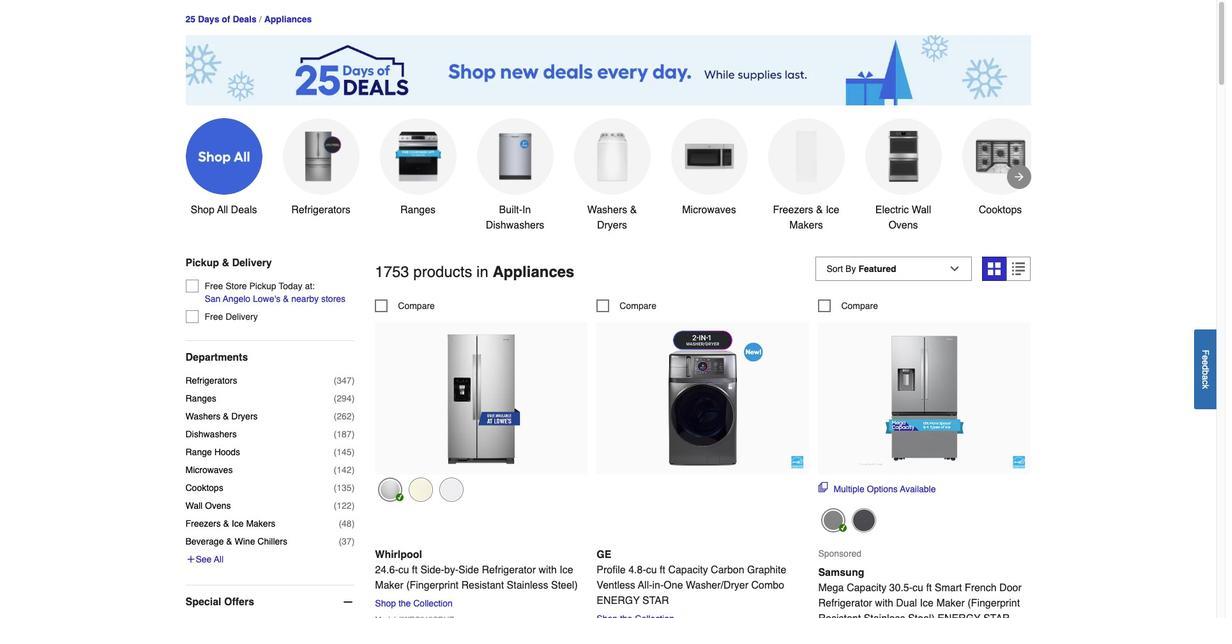 Task type: locate. For each thing, give the bounding box(es) containing it.
0 vertical spatial microwaves
[[682, 204, 736, 216]]

cooktops
[[979, 204, 1022, 216], [186, 483, 223, 493]]

with left profile
[[539, 564, 557, 576]]

white image
[[440, 478, 464, 502]]

) up 122
[[352, 483, 355, 493]]

nearby
[[291, 294, 319, 304]]

1 horizontal spatial freezers & ice makers
[[773, 204, 840, 231]]

0 vertical spatial capacity
[[668, 564, 708, 576]]

1 ) from the top
[[352, 376, 355, 386]]

deals up pickup & delivery
[[231, 204, 257, 216]]

washers & dryers inside button
[[588, 204, 637, 231]]

compare for 5014502931 element
[[842, 301, 878, 311]]

) for ( 135 )
[[352, 483, 355, 493]]

range hoods
[[186, 447, 240, 457]]

free up san
[[205, 281, 223, 291]]

freezers & ice makers inside button
[[773, 204, 840, 231]]

compare inside 5014255941 element
[[620, 301, 657, 311]]

in
[[477, 263, 489, 281]]

washers & dryers up hoods
[[186, 411, 258, 422]]

4 ) from the top
[[352, 429, 355, 439]]

1 vertical spatial freezers & ice makers
[[186, 519, 276, 529]]

1 vertical spatial appliances
[[493, 263, 575, 281]]

with
[[539, 564, 557, 576], [875, 598, 894, 609]]

refrigerator down mega
[[819, 598, 873, 609]]

1 vertical spatial freezers
[[186, 519, 221, 529]]

0 vertical spatial freezers
[[773, 204, 814, 216]]

freezers up beverage
[[186, 519, 221, 529]]

freezers down the freezers & ice makers image
[[773, 204, 814, 216]]

refrigerators image
[[295, 131, 347, 182]]

refrigerator right side
[[482, 564, 536, 576]]

microwaves
[[682, 204, 736, 216], [186, 465, 233, 475]]

dishwashers
[[486, 220, 544, 231], [186, 429, 237, 439]]

1 vertical spatial delivery
[[226, 312, 258, 322]]

freezers & ice makers down the freezers & ice makers image
[[773, 204, 840, 231]]

( 135 )
[[334, 483, 355, 493]]

pickup & delivery
[[186, 257, 272, 269]]

0 horizontal spatial dishwashers
[[186, 429, 237, 439]]

1 free from the top
[[205, 281, 223, 291]]

ice left profile
[[560, 564, 573, 576]]

1 horizontal spatial capacity
[[847, 582, 887, 594]]

( up 122
[[334, 483, 337, 493]]

side
[[459, 564, 479, 576]]

1 horizontal spatial pickup
[[249, 281, 276, 291]]

1 vertical spatial with
[[875, 598, 894, 609]]

fingerprint resistant stainless steel image for biscuit image
[[378, 478, 403, 502]]

star
[[643, 595, 669, 607], [984, 613, 1010, 618]]

) for ( 347 )
[[352, 376, 355, 386]]

0 horizontal spatial (fingerprint
[[406, 580, 459, 591]]

all inside shop all deals button
[[217, 204, 228, 216]]

0 horizontal spatial energy
[[597, 595, 640, 607]]

( for 187
[[334, 429, 337, 439]]

1 horizontal spatial maker
[[937, 598, 965, 609]]

2 ) from the top
[[352, 393, 355, 404]]

electric wall ovens image
[[878, 131, 929, 182]]

10 ) from the top
[[352, 536, 355, 547]]

1 vertical spatial capacity
[[847, 582, 887, 594]]

microwaves button
[[671, 118, 748, 221]]

1 vertical spatial all
[[214, 554, 224, 565]]

9 ) from the top
[[352, 519, 355, 529]]

f e e d b a c k
[[1201, 350, 1211, 389]]

ovens up beverage
[[205, 501, 231, 511]]

ice up "beverage & wine chillers"
[[232, 519, 244, 529]]

0 vertical spatial shop
[[191, 204, 215, 216]]

) up ( 48 )
[[352, 501, 355, 511]]

( down ( 48 )
[[339, 536, 342, 547]]

delivery up free store pickup today at:
[[232, 257, 272, 269]]

) up 187
[[352, 411, 355, 422]]

fingerprint resistant stainless steel image
[[378, 478, 403, 502], [822, 508, 846, 533]]

/
[[259, 14, 262, 25]]

25 days of deals / appliances
[[186, 14, 312, 25]]

washers down washers & dryers image
[[588, 204, 627, 216]]

( for 145
[[334, 447, 337, 457]]

1 horizontal spatial wall
[[912, 204, 932, 216]]

(fingerprint inside whirlpool 24.6-cu ft side-by-side refrigerator with ice maker (fingerprint resistant stainless steel)
[[406, 580, 459, 591]]

b
[[1201, 370, 1211, 375]]

( up ( 294 )
[[334, 376, 337, 386]]

( down ( 122 )
[[339, 519, 342, 529]]

shop left the
[[375, 598, 396, 609]]

shop all deals button
[[186, 118, 262, 221]]

0 vertical spatial washers & dryers
[[588, 204, 637, 231]]

refrigerators inside button
[[291, 204, 351, 216]]

1 vertical spatial fingerprint resistant stainless steel image
[[822, 508, 846, 533]]

ft left side-
[[412, 564, 418, 576]]

shop inside button
[[191, 204, 215, 216]]

capacity up the "one"
[[668, 564, 708, 576]]

lowe's
[[253, 294, 281, 304]]

refrigerator inside whirlpool 24.6-cu ft side-by-side refrigerator with ice maker (fingerprint resistant stainless steel)
[[482, 564, 536, 576]]

range
[[186, 447, 212, 457]]

( 187 )
[[334, 429, 355, 439]]

wall right electric
[[912, 204, 932, 216]]

2 compare from the left
[[620, 301, 657, 311]]

1 horizontal spatial ft
[[660, 564, 666, 576]]

0 horizontal spatial refrigerator
[[482, 564, 536, 576]]

wall
[[912, 204, 932, 216], [186, 501, 203, 511]]

fingerprint resistant stainless steel image left matte black stainless 'image'
[[822, 508, 846, 533]]

cooktops up wall ovens
[[186, 483, 223, 493]]

capacity down samsung
[[847, 582, 887, 594]]

( up ( 135 )
[[334, 465, 337, 475]]

wall up beverage
[[186, 501, 203, 511]]

energy star qualified image
[[1013, 456, 1026, 469]]

built-in dishwashers image
[[490, 131, 541, 182]]

0 horizontal spatial ovens
[[205, 501, 231, 511]]

days
[[198, 14, 219, 24]]

ranges down 'departments'
[[186, 393, 216, 404]]

) for ( 122 )
[[352, 501, 355, 511]]

cooktops inside button
[[979, 204, 1022, 216]]

ventless
[[597, 580, 636, 591]]

washers & dryers down washers & dryers image
[[588, 204, 637, 231]]

shop the collection link
[[375, 598, 458, 609]]

all up pickup & delivery
[[217, 204, 228, 216]]

0 vertical spatial energy
[[597, 595, 640, 607]]

with left dual
[[875, 598, 894, 609]]

e
[[1201, 355, 1211, 360], [1201, 360, 1211, 365]]

0 horizontal spatial ranges
[[186, 393, 216, 404]]

3 ) from the top
[[352, 411, 355, 422]]

maker down 24.6-
[[375, 580, 404, 591]]

)
[[352, 376, 355, 386], [352, 393, 355, 404], [352, 411, 355, 422], [352, 429, 355, 439], [352, 447, 355, 457], [352, 465, 355, 475], [352, 483, 355, 493], [352, 501, 355, 511], [352, 519, 355, 529], [352, 536, 355, 547]]

ranges down ranges image
[[400, 204, 436, 216]]

0 vertical spatial fingerprint resistant stainless steel image
[[378, 478, 403, 502]]

1 compare from the left
[[398, 301, 435, 311]]

1 horizontal spatial dryers
[[597, 220, 627, 231]]

2 horizontal spatial ft
[[927, 582, 932, 594]]

1 vertical spatial pickup
[[249, 281, 276, 291]]

stainless inside samsung mega capacity 30.5-cu ft smart french door refrigerator with dual ice maker (fingerprint resistant stainless steel) energy star
[[864, 613, 906, 618]]

ovens
[[889, 220, 918, 231], [205, 501, 231, 511]]

delivery
[[232, 257, 272, 269], [226, 312, 258, 322]]

pickup up lowe's on the left top of page
[[249, 281, 276, 291]]

electric wall ovens
[[876, 204, 932, 231]]

5 ) from the top
[[352, 447, 355, 457]]

( for 347
[[334, 376, 337, 386]]

ice right dual
[[920, 598, 934, 609]]

microwaves down microwaves image
[[682, 204, 736, 216]]

0 vertical spatial steel)
[[551, 580, 578, 591]]

1 horizontal spatial ranges
[[400, 204, 436, 216]]

0 vertical spatial resistant
[[462, 580, 504, 591]]

door
[[1000, 582, 1022, 594]]

shop all deals
[[191, 204, 257, 216]]

energy
[[597, 595, 640, 607], [938, 613, 981, 618]]

0 horizontal spatial stainless
[[507, 580, 548, 591]]

microwaves image
[[684, 131, 735, 182]]

ice inside whirlpool 24.6-cu ft side-by-side refrigerator with ice maker (fingerprint resistant stainless steel)
[[560, 564, 573, 576]]

0 horizontal spatial appliances
[[264, 14, 312, 24]]

) down 347
[[352, 393, 355, 404]]

delivery down angelo
[[226, 312, 258, 322]]

1 horizontal spatial (fingerprint
[[968, 598, 1020, 609]]

freezers
[[773, 204, 814, 216], [186, 519, 221, 529]]

1 horizontal spatial star
[[984, 613, 1010, 618]]

7 ) from the top
[[352, 483, 355, 493]]

( down 187
[[334, 447, 337, 457]]

0 horizontal spatial refrigerators
[[186, 376, 237, 386]]

1 horizontal spatial dishwashers
[[486, 220, 544, 231]]

( down ( 135 )
[[334, 501, 337, 511]]

2 free from the top
[[205, 312, 223, 322]]

wall ovens
[[186, 501, 231, 511]]

maker inside samsung mega capacity 30.5-cu ft smart french door refrigerator with dual ice maker (fingerprint resistant stainless steel) energy star
[[937, 598, 965, 609]]

0 vertical spatial (fingerprint
[[406, 580, 459, 591]]

1 horizontal spatial stainless
[[864, 613, 906, 618]]

refrigerators down refrigerators image
[[291, 204, 351, 216]]

combo
[[752, 580, 785, 591]]

steel)
[[551, 580, 578, 591], [908, 613, 935, 618]]

pickup
[[186, 257, 219, 269], [249, 281, 276, 291]]

steel) down dual
[[908, 613, 935, 618]]

) up ( 135 )
[[352, 465, 355, 475]]

0 horizontal spatial compare
[[398, 301, 435, 311]]

deals
[[233, 14, 257, 24], [231, 204, 257, 216]]

0 vertical spatial deals
[[233, 14, 257, 24]]

6 ) from the top
[[352, 465, 355, 475]]

1 vertical spatial energy
[[938, 613, 981, 618]]

samsungmega capacity 30.5-cu ft smart french door refrigerator with dual ice maker (fingerprint resistant stainless steel) energy star element
[[819, 322, 1031, 474]]

0 vertical spatial all
[[217, 204, 228, 216]]

0 horizontal spatial microwaves
[[186, 465, 233, 475]]

store
[[226, 281, 247, 291]]

freezers inside button
[[773, 204, 814, 216]]

&
[[630, 204, 637, 216], [816, 204, 823, 216], [222, 257, 229, 269], [283, 294, 289, 304], [223, 411, 229, 422], [223, 519, 229, 529], [226, 536, 232, 547]]

ft up in-
[[660, 564, 666, 576]]

samsung
[[819, 567, 865, 579]]

1 horizontal spatial resistant
[[819, 613, 861, 618]]

refrigerators down 'departments'
[[186, 376, 237, 386]]

resistant inside samsung mega capacity 30.5-cu ft smart french door refrigerator with dual ice maker (fingerprint resistant stainless steel) energy star
[[819, 613, 861, 618]]

1 horizontal spatial freezers
[[773, 204, 814, 216]]

1 vertical spatial dryers
[[231, 411, 258, 422]]

multiple options available link
[[819, 482, 936, 495]]

& up "beverage & wine chillers"
[[223, 519, 229, 529]]

0 vertical spatial makers
[[790, 220, 823, 231]]

by-
[[444, 564, 459, 576]]

shop down shop all deals image at the left top of the page
[[191, 204, 215, 216]]

washers & dryers
[[588, 204, 637, 231], [186, 411, 258, 422]]

ft inside samsung mega capacity 30.5-cu ft smart french door refrigerator with dual ice maker (fingerprint resistant stainless steel) energy star
[[927, 582, 932, 594]]

24.6-
[[375, 564, 398, 576]]

1 vertical spatial maker
[[937, 598, 965, 609]]

) up ( 37 )
[[352, 519, 355, 529]]

0 vertical spatial appliances
[[264, 14, 312, 24]]

0 horizontal spatial with
[[539, 564, 557, 576]]

samsung mega capacity 30.5-cu ft smart french door refrigerator with dual ice maker (fingerprint resistant stainless steel) energy star image
[[855, 329, 995, 469]]

1 vertical spatial free
[[205, 312, 223, 322]]

25 days of deals. shop new deals every day. while supplies last. image
[[186, 35, 1031, 105]]

0 horizontal spatial cu
[[398, 564, 409, 576]]

0 horizontal spatial maker
[[375, 580, 404, 591]]

294
[[337, 393, 352, 404]]

all right see
[[214, 554, 224, 565]]

fingerprint resistant stainless steel image left biscuit image
[[378, 478, 403, 502]]

0 vertical spatial free
[[205, 281, 223, 291]]

ice left electric
[[826, 204, 840, 216]]

washers
[[588, 204, 627, 216], [186, 411, 221, 422]]

energy down smart in the bottom of the page
[[938, 613, 981, 618]]

angelo
[[223, 294, 251, 304]]

1 horizontal spatial washers & dryers
[[588, 204, 637, 231]]

ranges inside button
[[400, 204, 436, 216]]

1 vertical spatial dishwashers
[[186, 429, 237, 439]]

& down today
[[283, 294, 289, 304]]

) up 145
[[352, 429, 355, 439]]

0 horizontal spatial resistant
[[462, 580, 504, 591]]

0 vertical spatial ranges
[[400, 204, 436, 216]]

1 horizontal spatial refrigerator
[[819, 598, 873, 609]]

profile
[[597, 564, 626, 576]]

1 vertical spatial shop
[[375, 598, 396, 609]]

0 vertical spatial cooktops
[[979, 204, 1022, 216]]

washers & dryers image
[[587, 131, 638, 182]]

free
[[205, 281, 223, 291], [205, 312, 223, 322]]

1 vertical spatial resistant
[[819, 613, 861, 618]]

freezers & ice makers button
[[768, 118, 845, 236]]

( for 122
[[334, 501, 337, 511]]

0 vertical spatial with
[[539, 564, 557, 576]]

cu inside samsung mega capacity 30.5-cu ft smart french door refrigerator with dual ice maker (fingerprint resistant stainless steel) energy star
[[913, 582, 924, 594]]

0 vertical spatial dishwashers
[[486, 220, 544, 231]]

minus image
[[342, 596, 355, 609]]

freezers & ice makers
[[773, 204, 840, 231], [186, 519, 276, 529]]

e up d
[[1201, 355, 1211, 360]]

0 horizontal spatial star
[[643, 595, 669, 607]]

whirlpool
[[375, 549, 422, 561]]

grid view image
[[989, 262, 1001, 275]]

cooktops down the arrow right icon
[[979, 204, 1022, 216]]

dishwashers down built-
[[486, 220, 544, 231]]

freezers & ice makers up "beverage & wine chillers"
[[186, 519, 276, 529]]

0 vertical spatial refrigerators
[[291, 204, 351, 216]]

star down door
[[984, 613, 1010, 618]]

8 ) from the top
[[352, 501, 355, 511]]

free down san
[[205, 312, 223, 322]]

appliances right /
[[264, 14, 312, 24]]

appliances link
[[264, 14, 312, 24]]

37
[[342, 536, 352, 547]]

compare for 5014255941 element
[[620, 301, 657, 311]]

0 horizontal spatial pickup
[[186, 257, 219, 269]]

0 horizontal spatial washers
[[186, 411, 221, 422]]

ft inside whirlpool 24.6-cu ft side-by-side refrigerator with ice maker (fingerprint resistant stainless steel)
[[412, 564, 418, 576]]

) down 187
[[352, 447, 355, 457]]

resistant down mega
[[819, 613, 861, 618]]

deals inside 25 days of deals / appliances
[[233, 14, 257, 24]]

0 vertical spatial freezers & ice makers
[[773, 204, 840, 231]]

ovens inside electric wall ovens
[[889, 220, 918, 231]]

ovens down electric
[[889, 220, 918, 231]]

1 vertical spatial washers & dryers
[[186, 411, 258, 422]]

& up store
[[222, 257, 229, 269]]

refrigerators button
[[283, 118, 359, 221]]

cu up dual
[[913, 582, 924, 594]]

0 horizontal spatial ft
[[412, 564, 418, 576]]

pickup up san
[[186, 257, 219, 269]]

of
[[222, 14, 230, 24]]

washers up range
[[186, 411, 221, 422]]

( up 145
[[334, 429, 337, 439]]

2 horizontal spatial compare
[[842, 301, 878, 311]]

( 48 )
[[339, 519, 355, 529]]

compare for 1000422565 element
[[398, 301, 435, 311]]

0 vertical spatial wall
[[912, 204, 932, 216]]

1 vertical spatial steel)
[[908, 613, 935, 618]]

ft left smart in the bottom of the page
[[927, 582, 932, 594]]

compare inside 1000422565 element
[[398, 301, 435, 311]]

2 horizontal spatial cu
[[913, 582, 924, 594]]

) for ( 294 )
[[352, 393, 355, 404]]

1 vertical spatial stainless
[[864, 613, 906, 618]]

( up 187
[[334, 411, 337, 422]]

energy down ventless
[[597, 595, 640, 607]]

( for 135
[[334, 483, 337, 493]]

maker down smart in the bottom of the page
[[937, 598, 965, 609]]

1 horizontal spatial compare
[[620, 301, 657, 311]]

1 horizontal spatial ovens
[[889, 220, 918, 231]]

0 horizontal spatial steel)
[[551, 580, 578, 591]]

energy inside samsung mega capacity 30.5-cu ft smart french door refrigerator with dual ice maker (fingerprint resistant stainless steel) energy star
[[938, 613, 981, 618]]

cu inside whirlpool 24.6-cu ft side-by-side refrigerator with ice maker (fingerprint resistant stainless steel)
[[398, 564, 409, 576]]

refrigerators
[[291, 204, 351, 216], [186, 376, 237, 386]]

1753
[[375, 263, 409, 281]]

cu down whirlpool
[[398, 564, 409, 576]]

compare inside 5014502931 element
[[842, 301, 878, 311]]

1 vertical spatial makers
[[246, 519, 276, 529]]

microwaves down range hoods
[[186, 465, 233, 475]]

star down in-
[[643, 595, 669, 607]]

dishwashers up range hoods
[[186, 429, 237, 439]]

1 horizontal spatial cooktops
[[979, 204, 1022, 216]]

steel) left ventless
[[551, 580, 578, 591]]

appliances right in
[[493, 263, 575, 281]]

free for free store pickup today at:
[[205, 281, 223, 291]]

resistant down side
[[462, 580, 504, 591]]

1 horizontal spatial shop
[[375, 598, 396, 609]]

) down ( 48 )
[[352, 536, 355, 547]]

list view image
[[1013, 262, 1026, 275]]

appliances
[[264, 14, 312, 24], [493, 263, 575, 281]]

ice
[[826, 204, 840, 216], [232, 519, 244, 529], [560, 564, 573, 576], [920, 598, 934, 609]]

) up ( 294 )
[[352, 376, 355, 386]]

(fingerprint down side-
[[406, 580, 459, 591]]

all inside see all 'button'
[[214, 554, 224, 565]]

1 horizontal spatial energy
[[938, 613, 981, 618]]

1 vertical spatial wall
[[186, 501, 203, 511]]

187
[[337, 429, 352, 439]]

0 vertical spatial ovens
[[889, 220, 918, 231]]

1 horizontal spatial makers
[[790, 220, 823, 231]]

1 horizontal spatial refrigerators
[[291, 204, 351, 216]]

0 vertical spatial dryers
[[597, 220, 627, 231]]

(fingerprint down the french
[[968, 598, 1020, 609]]

& up hoods
[[223, 411, 229, 422]]

french
[[965, 582, 997, 594]]

0 horizontal spatial fingerprint resistant stainless steel image
[[378, 478, 403, 502]]

( 37 )
[[339, 536, 355, 547]]

deals left /
[[233, 14, 257, 24]]

3 compare from the left
[[842, 301, 878, 311]]

) for ( 187 )
[[352, 429, 355, 439]]

cu up all-
[[646, 564, 657, 576]]

1 vertical spatial (fingerprint
[[968, 598, 1020, 609]]

e up b at the right of page
[[1201, 360, 1211, 365]]

( down 347
[[334, 393, 337, 404]]

side-
[[421, 564, 444, 576]]



Task type: describe. For each thing, give the bounding box(es) containing it.
dryers inside washers & dryers button
[[597, 220, 627, 231]]

in-
[[653, 580, 664, 591]]

capacity inside ge profile 4.8-cu ft capacity carbon graphite ventless all-in-one washer/dryer combo energy star
[[668, 564, 708, 576]]

washers inside washers & dryers
[[588, 204, 627, 216]]

0 vertical spatial delivery
[[232, 257, 272, 269]]

see all
[[196, 554, 224, 565]]

135
[[337, 483, 352, 493]]

available
[[900, 484, 936, 494]]

built-in dishwashers
[[486, 204, 544, 231]]

0 horizontal spatial wall
[[186, 501, 203, 511]]

offers
[[224, 597, 254, 608]]

built-in dishwashers button
[[477, 118, 554, 236]]

multiple options available
[[834, 484, 936, 494]]

one
[[664, 580, 683, 591]]

ge
[[597, 549, 612, 561]]

energy star qualified image
[[792, 456, 805, 469]]

the
[[399, 598, 411, 609]]

( 145 )
[[334, 447, 355, 457]]

) for ( 48 )
[[352, 519, 355, 529]]

shop the collection
[[375, 598, 453, 609]]

steel) inside whirlpool 24.6-cu ft side-by-side refrigerator with ice maker (fingerprint resistant stainless steel)
[[551, 580, 578, 591]]

in
[[523, 204, 531, 216]]

1000422565 element
[[375, 299, 435, 312]]

free for free delivery
[[205, 312, 223, 322]]

departments element
[[186, 351, 355, 364]]

appliances inside 25 days of deals / appliances
[[264, 14, 312, 24]]

steel) inside samsung mega capacity 30.5-cu ft smart french door refrigerator with dual ice maker (fingerprint resistant stainless steel) energy star
[[908, 613, 935, 618]]

all-
[[638, 580, 653, 591]]

cooktops image
[[975, 131, 1026, 182]]

biscuit image
[[409, 478, 433, 502]]

at:
[[305, 281, 315, 291]]

1 horizontal spatial appliances
[[493, 263, 575, 281]]

ge profile 4.8-cu ft capacity carbon graphite ventless all-in-one washer/dryer combo energy star image
[[633, 329, 774, 469]]

with inside samsung mega capacity 30.5-cu ft smart french door refrigerator with dual ice maker (fingerprint resistant stainless steel) energy star
[[875, 598, 894, 609]]

( for 48
[[339, 519, 342, 529]]

options
[[867, 484, 898, 494]]

ice inside samsung mega capacity 30.5-cu ft smart french door refrigerator with dual ice maker (fingerprint resistant stainless steel) energy star
[[920, 598, 934, 609]]

1 vertical spatial microwaves
[[186, 465, 233, 475]]

25
[[186, 14, 196, 24]]

chillers
[[258, 536, 287, 547]]

( for 142
[[334, 465, 337, 475]]

(fingerprint inside samsung mega capacity 30.5-cu ft smart french door refrigerator with dual ice maker (fingerprint resistant stainless steel) energy star
[[968, 598, 1020, 609]]

washer/dryer
[[686, 580, 749, 591]]

star inside samsung mega capacity 30.5-cu ft smart french door refrigerator with dual ice maker (fingerprint resistant stainless steel) energy star
[[984, 613, 1010, 618]]

maker inside whirlpool 24.6-cu ft side-by-side refrigerator with ice maker (fingerprint resistant stainless steel)
[[375, 580, 404, 591]]

0 vertical spatial pickup
[[186, 257, 219, 269]]

0 horizontal spatial freezers & ice makers
[[186, 519, 276, 529]]

today
[[279, 281, 303, 291]]

san angelo lowe's & nearby stores button
[[205, 292, 346, 305]]

) for ( 262 )
[[352, 411, 355, 422]]

all for see
[[214, 554, 224, 565]]

graphite
[[747, 564, 787, 576]]

special
[[186, 597, 221, 608]]

1 vertical spatial ranges
[[186, 393, 216, 404]]

all for shop
[[217, 204, 228, 216]]

ge profile 4.8-cu ft capacity carbon graphite ventless all-in-one washer/dryer combo energy star
[[597, 549, 787, 607]]

145
[[337, 447, 352, 457]]

dual
[[896, 598, 917, 609]]

washers & dryers button
[[574, 118, 651, 236]]

departments
[[186, 352, 248, 363]]

special offers
[[186, 597, 254, 608]]

& left "wine"
[[226, 536, 232, 547]]

d
[[1201, 365, 1211, 370]]

( 294 )
[[334, 393, 355, 404]]

whirlpool 24.6-cu ft side-by-side refrigerator with ice maker (fingerprint resistant stainless steel) image
[[411, 329, 552, 469]]

( for 294
[[334, 393, 337, 404]]

geprofile 4.8-cu ft capacity carbon graphite ventless all-in-one washer/dryer combo energy star element
[[597, 322, 810, 474]]

see
[[196, 554, 212, 565]]

ranges button
[[380, 118, 456, 221]]

1753 products in appliances
[[375, 263, 575, 281]]

1 vertical spatial refrigerators
[[186, 376, 237, 386]]

k
[[1201, 384, 1211, 389]]

0 horizontal spatial washers & dryers
[[186, 411, 258, 422]]

( for 262
[[334, 411, 337, 422]]

plus image
[[186, 554, 196, 565]]

carbon
[[711, 564, 745, 576]]

wine
[[235, 536, 255, 547]]

ice inside button
[[826, 204, 840, 216]]

5014502931 element
[[819, 299, 878, 312]]

1 vertical spatial cooktops
[[186, 483, 223, 493]]

c
[[1201, 380, 1211, 384]]

star inside ge profile 4.8-cu ft capacity carbon graphite ventless all-in-one washer/dryer combo energy star
[[643, 595, 669, 607]]

special offers button
[[186, 586, 355, 618]]

ranges image
[[393, 131, 444, 182]]

wall inside electric wall ovens
[[912, 204, 932, 216]]

cooktops button
[[962, 118, 1039, 221]]

262
[[337, 411, 352, 422]]

( 262 )
[[334, 411, 355, 422]]

) for ( 145 )
[[352, 447, 355, 457]]

arrow right image
[[1013, 171, 1026, 184]]

beverage
[[186, 536, 224, 547]]

cu inside ge profile 4.8-cu ft capacity carbon graphite ventless all-in-one washer/dryer combo energy star
[[646, 564, 657, 576]]

ft inside ge profile 4.8-cu ft capacity carbon graphite ventless all-in-one washer/dryer combo energy star
[[660, 564, 666, 576]]

f
[[1201, 350, 1211, 355]]

347
[[337, 376, 352, 386]]

5014255941 element
[[597, 299, 657, 312]]

30.5-
[[890, 582, 913, 594]]

& down the freezers & ice makers image
[[816, 204, 823, 216]]

1 e from the top
[[1201, 355, 1211, 360]]

san
[[205, 294, 221, 304]]

freezers & ice makers image
[[781, 131, 832, 182]]

shop all deals image
[[186, 118, 262, 195]]

4.8-
[[629, 564, 646, 576]]

deals inside button
[[231, 204, 257, 216]]

sponsored
[[819, 548, 862, 559]]

stainless inside whirlpool 24.6-cu ft side-by-side refrigerator with ice maker (fingerprint resistant stainless steel)
[[507, 580, 548, 591]]

( for 37
[[339, 536, 342, 547]]

san angelo lowe's & nearby stores
[[205, 294, 346, 304]]

shop for shop the collection
[[375, 598, 396, 609]]

see all button
[[186, 553, 224, 566]]

energy inside ge profile 4.8-cu ft capacity carbon graphite ventless all-in-one washer/dryer combo energy star
[[597, 595, 640, 607]]

smart
[[935, 582, 962, 594]]

) for ( 142 )
[[352, 465, 355, 475]]

a
[[1201, 375, 1211, 380]]

& down washers & dryers image
[[630, 204, 637, 216]]

products
[[414, 263, 472, 281]]

electric wall ovens button
[[865, 118, 942, 236]]

48
[[342, 519, 352, 529]]

mega
[[819, 582, 844, 594]]

hoods
[[214, 447, 240, 457]]

microwaves inside button
[[682, 204, 736, 216]]

f e e d b a c k button
[[1195, 329, 1217, 409]]

0 horizontal spatial makers
[[246, 519, 276, 529]]

free store pickup today at:
[[205, 281, 315, 291]]

beverage & wine chillers
[[186, 536, 287, 547]]

( 122 )
[[334, 501, 355, 511]]

matte black stainless image
[[852, 508, 877, 533]]

dishwashers inside button
[[486, 220, 544, 231]]

capacity inside samsung mega capacity 30.5-cu ft smart french door refrigerator with dual ice maker (fingerprint resistant stainless steel) energy star
[[847, 582, 887, 594]]

with inside whirlpool 24.6-cu ft side-by-side refrigerator with ice maker (fingerprint resistant stainless steel)
[[539, 564, 557, 576]]

free delivery
[[205, 312, 258, 322]]

collection
[[413, 598, 453, 609]]

refrigerator inside samsung mega capacity 30.5-cu ft smart french door refrigerator with dual ice maker (fingerprint resistant stainless steel) energy star
[[819, 598, 873, 609]]

fingerprint resistant stainless steel image for matte black stainless 'image'
[[822, 508, 846, 533]]

resistant inside whirlpool 24.6-cu ft side-by-side refrigerator with ice maker (fingerprint resistant stainless steel)
[[462, 580, 504, 591]]

samsung mega capacity 30.5-cu ft smart french door refrigerator with dual ice maker (fingerprint resistant stainless steel) energy star
[[819, 567, 1022, 618]]

0 horizontal spatial dryers
[[231, 411, 258, 422]]

1 vertical spatial ovens
[[205, 501, 231, 511]]

2 e from the top
[[1201, 360, 1211, 365]]

shop for shop all deals
[[191, 204, 215, 216]]

makers inside freezers & ice makers
[[790, 220, 823, 231]]

) for ( 37 )
[[352, 536, 355, 547]]



Task type: vqa. For each thing, say whether or not it's contained in the screenshot.
the Living
no



